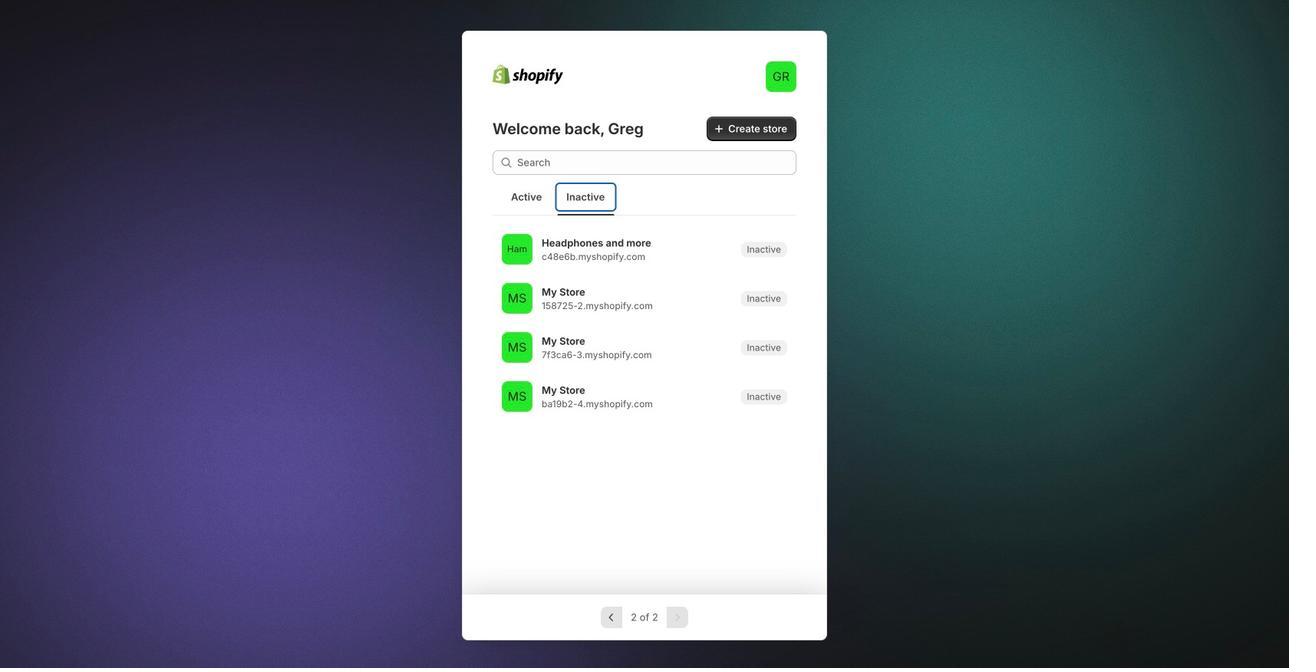 Task type: vqa. For each thing, say whether or not it's contained in the screenshot.
text field
no



Task type: describe. For each thing, give the bounding box(es) containing it.
my store image
[[502, 283, 533, 314]]

greg robinson image
[[766, 61, 797, 92]]

headphones and more image
[[502, 234, 533, 265]]

shopify image
[[493, 65, 563, 85]]



Task type: locate. For each thing, give the bounding box(es) containing it.
2 my store image from the top
[[502, 382, 533, 412]]

1 vertical spatial my store image
[[502, 382, 533, 412]]

Search search field
[[517, 150, 797, 175]]

1 my store image from the top
[[502, 332, 533, 363]]

0 vertical spatial my store image
[[502, 332, 533, 363]]

my store image
[[502, 332, 533, 363], [502, 382, 533, 412]]

tab list
[[499, 178, 791, 216]]



